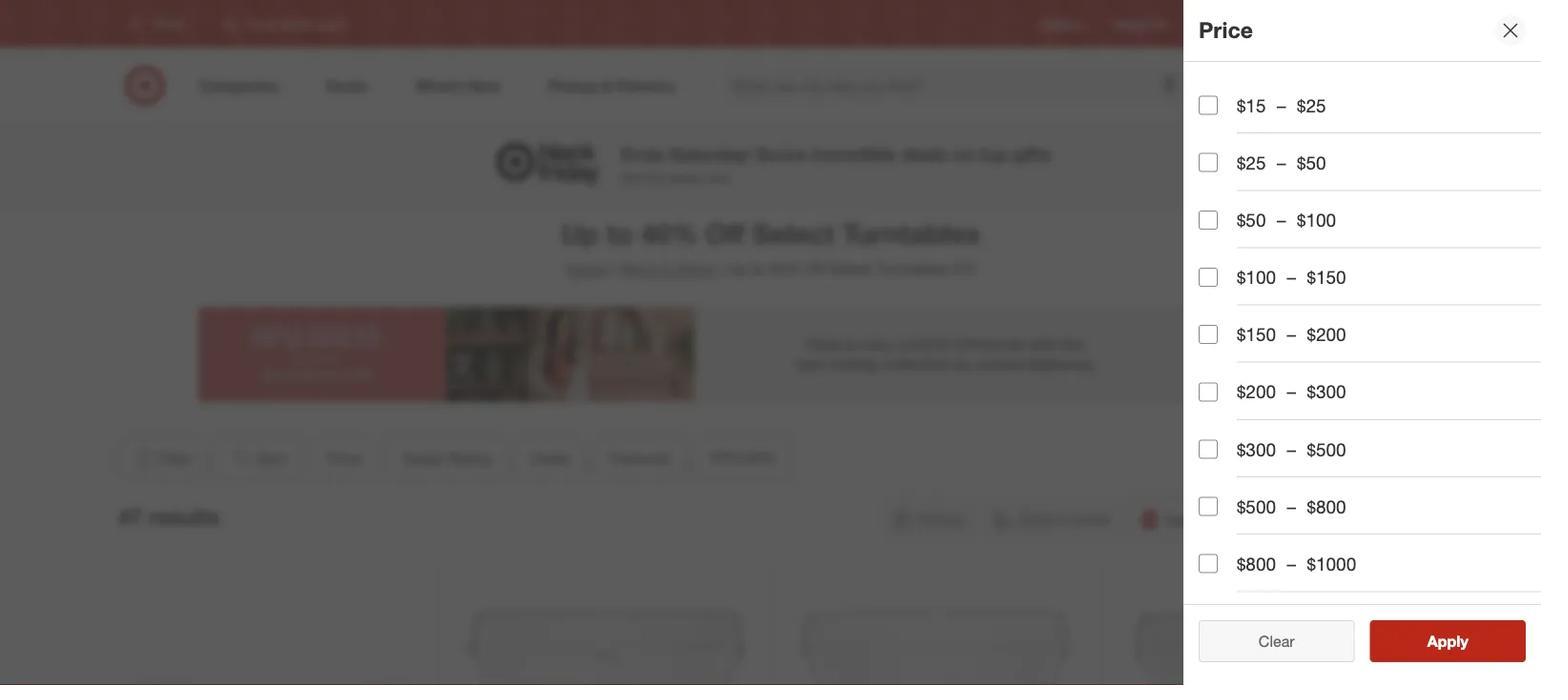 Task type: vqa. For each thing, say whether or not it's contained in the screenshot.
Sponsored on the right of the page
yes



Task type: describe. For each thing, give the bounding box(es) containing it.
apply
[[1427, 632, 1468, 651]]

incredible
[[812, 143, 896, 165]]

store
[[1076, 510, 1110, 529]]

0 horizontal spatial $200
[[1237, 381, 1276, 403]]

$500  –  $800 checkbox
[[1199, 497, 1218, 516]]

filter
[[159, 449, 193, 468]]

gifts
[[1013, 143, 1051, 165]]

1 horizontal spatial $500
[[1307, 439, 1346, 460]]

search
[[1184, 78, 1229, 97]]

get
[[621, 169, 643, 186]]

filter button
[[118, 438, 207, 480]]

$800  –  $1000 checkbox
[[1199, 555, 1218, 574]]

same day delivery
[[1166, 510, 1295, 529]]

1 horizontal spatial deals
[[901, 143, 948, 165]]

2 / from the left
[[718, 260, 723, 278]]

$25  –  $50
[[1237, 152, 1326, 174]]

1 horizontal spatial off
[[804, 260, 825, 278]]

guest rating button
[[386, 438, 507, 480]]

$200  –  $300
[[1237, 381, 1346, 403]]

fpo/apo button
[[694, 438, 793, 480]]

1 vertical spatial $25
[[1237, 152, 1266, 174]]

$500  –  $800
[[1237, 496, 1346, 518]]

the
[[646, 169, 665, 186]]

on
[[953, 143, 974, 165]]

advertisement region
[[198, 307, 1343, 402]]

$100  –  $150 checkbox
[[1199, 268, 1218, 287]]

score
[[756, 143, 807, 165]]

registry
[[1041, 17, 1083, 31]]

0 horizontal spatial $300
[[1237, 439, 1276, 460]]

top
[[979, 143, 1008, 165]]

$1000
[[1307, 553, 1356, 575]]

gemini tt-900ww vinyl record player with bluetooth and dual stereo speakers white image
[[125, 582, 419, 686]]

1 vertical spatial $800
[[1237, 553, 1276, 575]]

rating
[[447, 449, 491, 468]]

shop in store
[[1019, 510, 1110, 529]]

target link
[[565, 260, 607, 278]]

weekly ad
[[1113, 17, 1167, 31]]

saturday!
[[669, 143, 751, 165]]

same day delivery button
[[1130, 499, 1307, 541]]

redcard link
[[1198, 16, 1244, 32]]

deals button
[[515, 438, 586, 480]]

deals
[[531, 449, 569, 468]]

1 vertical spatial $100
[[1237, 266, 1276, 288]]

clear button
[[1199, 621, 1355, 663]]

0 vertical spatial $25
[[1297, 94, 1326, 116]]

0 vertical spatial turntables
[[842, 216, 980, 250]]

price inside button
[[327, 449, 362, 468]]

What can we help you find? suggestions appear below search field
[[722, 65, 1197, 107]]

ad
[[1153, 17, 1167, 31]]

0 vertical spatial 40%
[[641, 216, 698, 250]]

same
[[1166, 510, 1205, 529]]

$15  –  $25
[[1237, 94, 1326, 116]]

fpo/apo
[[710, 449, 777, 468]]

weekly ad link
[[1113, 16, 1167, 32]]

0 vertical spatial $800
[[1307, 496, 1346, 518]]

apply button
[[1370, 621, 1526, 663]]

sort button
[[215, 438, 303, 480]]

ends saturday! score incredible deals on top gifts get the deals now.
[[621, 143, 1051, 186]]

0 vertical spatial select
[[752, 216, 834, 250]]

guest rating
[[402, 449, 491, 468]]

search button
[[1184, 65, 1229, 111]]



Task type: locate. For each thing, give the bounding box(es) containing it.
weekly
[[1113, 17, 1150, 31]]

day
[[1209, 510, 1236, 529]]

0 horizontal spatial off
[[705, 216, 745, 250]]

to up ways
[[606, 216, 633, 250]]

price right sort
[[327, 449, 362, 468]]

shipping
[[1350, 510, 1410, 529]]

$100 up $100  –  $150 on the right top of the page
[[1297, 209, 1336, 231]]

to up advertisement region
[[751, 260, 765, 278]]

audiotechnica at-lpw30bkr fully manual belt-drive turntable (black wood) image
[[789, 582, 1083, 686], [789, 582, 1083, 686]]

1 / from the left
[[610, 260, 615, 278]]

1 vertical spatial shop
[[1019, 510, 1055, 529]]

0 horizontal spatial deals
[[669, 169, 701, 186]]

in
[[1060, 510, 1072, 529]]

$300  –  $500 checkbox
[[1199, 440, 1218, 459]]

up
[[561, 216, 599, 250], [727, 260, 747, 278]]

ways
[[619, 260, 656, 278]]

1 vertical spatial $150
[[1237, 324, 1276, 346]]

2 horizontal spatial to
[[751, 260, 765, 278]]

$500
[[1307, 439, 1346, 460], [1237, 496, 1276, 518]]

0 vertical spatial $500
[[1307, 439, 1346, 460]]

target
[[565, 260, 607, 278]]

off
[[705, 216, 745, 250], [804, 260, 825, 278]]

$100
[[1297, 209, 1336, 231], [1237, 266, 1276, 288]]

1 horizontal spatial $100
[[1297, 209, 1336, 231]]

turntables left (47)
[[876, 260, 947, 278]]

$300  –  $500
[[1237, 439, 1346, 460]]

$200 right $200  –  $300 option
[[1237, 381, 1276, 403]]

$800 left shipping
[[1307, 496, 1346, 518]]

1 horizontal spatial $25
[[1297, 94, 1326, 116]]

$150 up $150  –  $200
[[1307, 266, 1346, 288]]

1 horizontal spatial up
[[727, 260, 747, 278]]

now.
[[705, 169, 731, 186]]

(47)
[[951, 260, 976, 278]]

0 horizontal spatial price
[[327, 449, 362, 468]]

$500 down sponsored
[[1307, 439, 1346, 460]]

0 vertical spatial $100
[[1297, 209, 1336, 231]]

1 vertical spatial $500
[[1237, 496, 1276, 518]]

$25
[[1297, 94, 1326, 116], [1237, 152, 1266, 174]]

$50 up $50  –  $100
[[1297, 152, 1326, 174]]

1 vertical spatial turntables
[[876, 260, 947, 278]]

/
[[610, 260, 615, 278], [718, 260, 723, 278]]

0 vertical spatial $300
[[1307, 381, 1346, 403]]

$25 right $25  –  $50 option
[[1237, 152, 1266, 174]]

$200  –  $300 checkbox
[[1199, 383, 1218, 402]]

40%
[[641, 216, 698, 250], [769, 260, 800, 278]]

shop inside button
[[1019, 510, 1055, 529]]

1 horizontal spatial /
[[718, 260, 723, 278]]

0 vertical spatial $150
[[1307, 266, 1346, 288]]

turntables up (47)
[[842, 216, 980, 250]]

$150  –  $200 checkbox
[[1199, 325, 1218, 344]]

0 horizontal spatial /
[[610, 260, 615, 278]]

shop inside the up to 40% off select turntables target / ways to shop / up to 40% off select turntables (47)
[[678, 260, 714, 278]]

0 horizontal spatial shop
[[678, 260, 714, 278]]

1 vertical spatial select
[[829, 260, 872, 278]]

$300 right the $300  –  $500 option
[[1237, 439, 1276, 460]]

deals right the
[[669, 169, 701, 186]]

$100 right $100  –  $150 option on the top right
[[1237, 266, 1276, 288]]

0 horizontal spatial $50
[[1237, 209, 1266, 231]]

0 vertical spatial $200
[[1307, 324, 1346, 346]]

sponsored
[[1286, 403, 1343, 418]]

0 vertical spatial up
[[561, 216, 599, 250]]

ends
[[621, 143, 664, 165]]

price
[[1199, 17, 1253, 44], [327, 449, 362, 468]]

price button
[[311, 438, 378, 480]]

price up search
[[1199, 17, 1253, 44]]

$200
[[1307, 324, 1346, 346], [1237, 381, 1276, 403]]

up to 40% off select turntables target / ways to shop / up to 40% off select turntables (47)
[[561, 216, 980, 278]]

audiotechnica at-lp140xp-bk direct-drive professional dj turntable (black) image
[[457, 582, 751, 686], [457, 582, 751, 686]]

clear
[[1259, 632, 1295, 651]]

$500 right day
[[1237, 496, 1276, 518]]

$15
[[1237, 94, 1266, 116]]

0 horizontal spatial $150
[[1237, 324, 1276, 346]]

$50 right $50  –  $100 checkbox
[[1237, 209, 1266, 231]]

0 vertical spatial off
[[705, 216, 745, 250]]

47 results
[[118, 504, 220, 531]]

guest
[[402, 449, 443, 468]]

1 horizontal spatial to
[[660, 260, 674, 278]]

shop left in
[[1019, 510, 1055, 529]]

featured
[[609, 449, 670, 468]]

1 vertical spatial $300
[[1237, 439, 1276, 460]]

$100  –  $150
[[1237, 266, 1346, 288]]

shop in store button
[[984, 499, 1123, 541]]

0 vertical spatial $50
[[1297, 152, 1326, 174]]

shop
[[678, 260, 714, 278], [1019, 510, 1055, 529]]

40% up advertisement region
[[769, 260, 800, 278]]

0 vertical spatial price
[[1199, 17, 1253, 44]]

0 horizontal spatial $100
[[1237, 266, 1276, 288]]

$300 up sponsored
[[1307, 381, 1346, 403]]

pickup
[[918, 510, 964, 529]]

pickup button
[[882, 499, 976, 541]]

0 vertical spatial deals
[[901, 143, 948, 165]]

/ left ways
[[610, 260, 615, 278]]

0 horizontal spatial $25
[[1237, 152, 1266, 174]]

turntables
[[842, 216, 980, 250], [876, 260, 947, 278]]

ways to shop link
[[619, 260, 714, 278]]

registry link
[[1041, 16, 1083, 32]]

shop right ways
[[678, 260, 714, 278]]

40% up ways to shop link
[[641, 216, 698, 250]]

0 horizontal spatial to
[[606, 216, 633, 250]]

1 horizontal spatial 40%
[[769, 260, 800, 278]]

deals
[[901, 143, 948, 165], [669, 169, 701, 186]]

$50  –  $100 checkbox
[[1199, 211, 1218, 230]]

/ right ways to shop link
[[718, 260, 723, 278]]

$800
[[1307, 496, 1346, 518], [1237, 553, 1276, 575]]

shipping button
[[1315, 499, 1423, 541]]

$200 up $200  –  $300
[[1307, 324, 1346, 346]]

to
[[606, 216, 633, 250], [660, 260, 674, 278], [751, 260, 765, 278]]

0 horizontal spatial $500
[[1237, 496, 1276, 518]]

sort
[[258, 449, 287, 468]]

results
[[149, 504, 220, 531]]

$150 right $150  –  $200 checkbox
[[1237, 324, 1276, 346]]

0 horizontal spatial up
[[561, 216, 599, 250]]

price dialog
[[1184, 0, 1541, 686]]

0 vertical spatial shop
[[678, 260, 714, 278]]

1 vertical spatial $50
[[1237, 209, 1266, 231]]

audiotechnica at-lpw50pb fully manual belt-drive turntable (piano black) image
[[1121, 582, 1416, 686], [1121, 582, 1416, 686]]

47
[[118, 504, 143, 531]]

to right ways
[[660, 260, 674, 278]]

up right ways to shop link
[[727, 260, 747, 278]]

delivery
[[1240, 510, 1295, 529]]

$25 right $15
[[1297, 94, 1326, 116]]

1 vertical spatial deals
[[669, 169, 701, 186]]

$150
[[1307, 266, 1346, 288], [1237, 324, 1276, 346]]

featured button
[[593, 438, 686, 480]]

1 horizontal spatial price
[[1199, 17, 1253, 44]]

0 horizontal spatial $800
[[1237, 553, 1276, 575]]

0 horizontal spatial 40%
[[641, 216, 698, 250]]

$300
[[1307, 381, 1346, 403], [1237, 439, 1276, 460]]

1 vertical spatial price
[[327, 449, 362, 468]]

price inside dialog
[[1199, 17, 1253, 44]]

$800 down 'delivery'
[[1237, 553, 1276, 575]]

1 vertical spatial 40%
[[769, 260, 800, 278]]

1 vertical spatial $200
[[1237, 381, 1276, 403]]

1 horizontal spatial $50
[[1297, 152, 1326, 174]]

1 horizontal spatial $300
[[1307, 381, 1346, 403]]

up up target
[[561, 216, 599, 250]]

select
[[752, 216, 834, 250], [829, 260, 872, 278]]

1 horizontal spatial $200
[[1307, 324, 1346, 346]]

$15  –  $25 checkbox
[[1199, 96, 1218, 115]]

1 horizontal spatial $800
[[1307, 496, 1346, 518]]

1 horizontal spatial $150
[[1307, 266, 1346, 288]]

$25  –  $50 checkbox
[[1199, 153, 1218, 172]]

redcard
[[1198, 17, 1244, 31]]

1 vertical spatial up
[[727, 260, 747, 278]]

$50
[[1297, 152, 1326, 174], [1237, 209, 1266, 231]]

$800  –  $1000
[[1237, 553, 1356, 575]]

$50  –  $100
[[1237, 209, 1336, 231]]

$150  –  $200
[[1237, 324, 1346, 346]]

deals left on
[[901, 143, 948, 165]]

1 vertical spatial off
[[804, 260, 825, 278]]

1 horizontal spatial shop
[[1019, 510, 1055, 529]]



